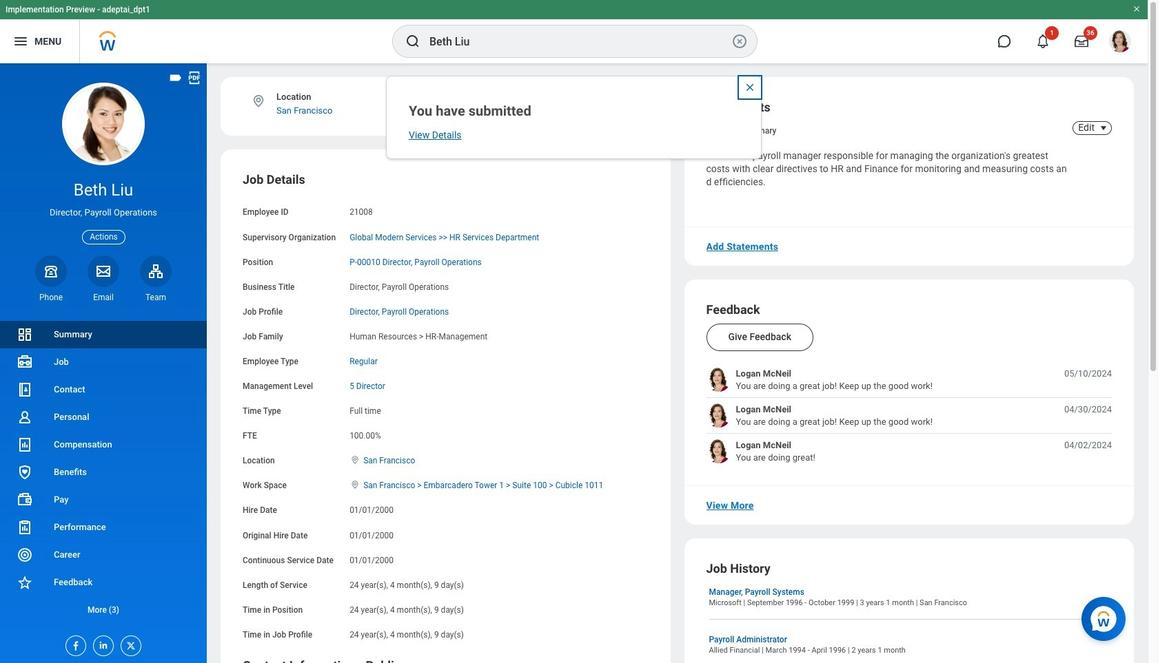 Task type: describe. For each thing, give the bounding box(es) containing it.
performance image
[[17, 520, 33, 536]]

x circle image
[[731, 33, 748, 50]]

search image
[[405, 33, 421, 50]]

compensation image
[[17, 437, 33, 454]]

benefits image
[[17, 465, 33, 481]]

view printable version (pdf) image
[[187, 70, 202, 85]]

justify image
[[12, 33, 29, 50]]

Search Workday  search field
[[429, 26, 729, 57]]

1 horizontal spatial list
[[706, 368, 1112, 464]]

3 employee's photo (logan mcneil) image from the top
[[706, 440, 730, 464]]

inbox large image
[[1075, 34, 1088, 48]]

pay image
[[17, 492, 33, 509]]

summary image
[[17, 327, 33, 343]]

1 location image from the top
[[350, 456, 361, 465]]

view team image
[[148, 263, 164, 280]]

mail image
[[95, 263, 112, 280]]

job image
[[17, 354, 33, 371]]

career image
[[17, 547, 33, 564]]

close environment banner image
[[1133, 5, 1141, 13]]

close image
[[744, 82, 755, 93]]



Task type: locate. For each thing, give the bounding box(es) containing it.
banner
[[0, 0, 1148, 63]]

email beth liu element
[[88, 292, 119, 303]]

linkedin image
[[94, 637, 109, 651]]

2 employee's photo (logan mcneil) image from the top
[[706, 404, 730, 428]]

facebook image
[[66, 637, 81, 652]]

list
[[0, 321, 207, 624], [706, 368, 1112, 464]]

group
[[243, 172, 648, 642]]

team beth liu element
[[140, 292, 172, 303]]

1 employee's photo (logan mcneil) image from the top
[[706, 368, 730, 392]]

phone beth liu element
[[35, 292, 67, 303]]

dialog
[[386, 76, 762, 159]]

navigation pane region
[[0, 63, 207, 664]]

employee's photo (logan mcneil) image
[[706, 368, 730, 392], [706, 404, 730, 428], [706, 440, 730, 464]]

1 vertical spatial employee's photo (logan mcneil) image
[[706, 404, 730, 428]]

full time element
[[350, 404, 381, 416]]

2 vertical spatial employee's photo (logan mcneil) image
[[706, 440, 730, 464]]

personal image
[[17, 409, 33, 426]]

notifications large image
[[1036, 34, 1050, 48]]

profile logan mcneil image
[[1109, 30, 1131, 55]]

feedback image
[[17, 575, 33, 591]]

2 location image from the top
[[350, 481, 361, 490]]

1 vertical spatial location image
[[350, 481, 361, 490]]

location image
[[350, 456, 361, 465], [350, 481, 361, 490]]

0 vertical spatial employee's photo (logan mcneil) image
[[706, 368, 730, 392]]

phone image
[[41, 263, 61, 280]]

x image
[[121, 637, 136, 652]]

personal summary element
[[706, 123, 776, 136]]

0 vertical spatial location image
[[350, 456, 361, 465]]

location image
[[251, 94, 266, 109]]

0 horizontal spatial list
[[0, 321, 207, 624]]

tag image
[[168, 70, 183, 85]]

contact image
[[17, 382, 33, 398]]

caret down image
[[1095, 123, 1112, 134]]



Task type: vqa. For each thing, say whether or not it's contained in the screenshot.
Main Content
no



